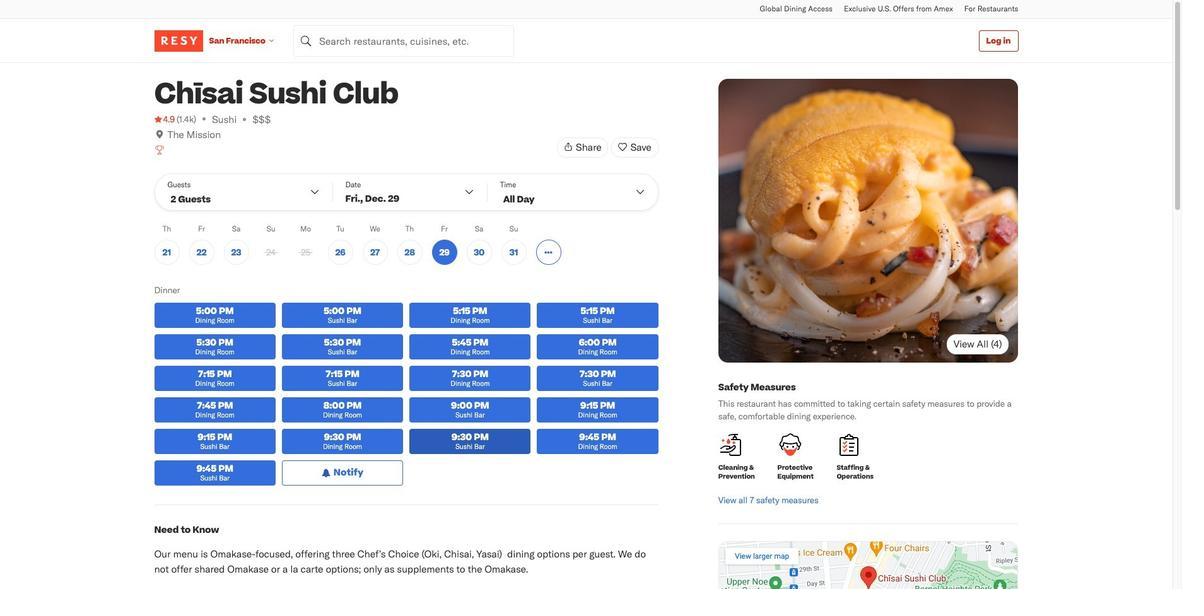 Task type: describe. For each thing, give the bounding box(es) containing it.
(1.4k) reviews element
[[177, 113, 196, 126]]

Search restaurants, cuisines, etc. text field
[[293, 25, 514, 56]]



Task type: vqa. For each thing, say whether or not it's contained in the screenshot.
4.9 out of 5 stars ICON
yes



Task type: locate. For each thing, give the bounding box(es) containing it.
4.9 out of 5 stars image
[[154, 113, 175, 126]]



